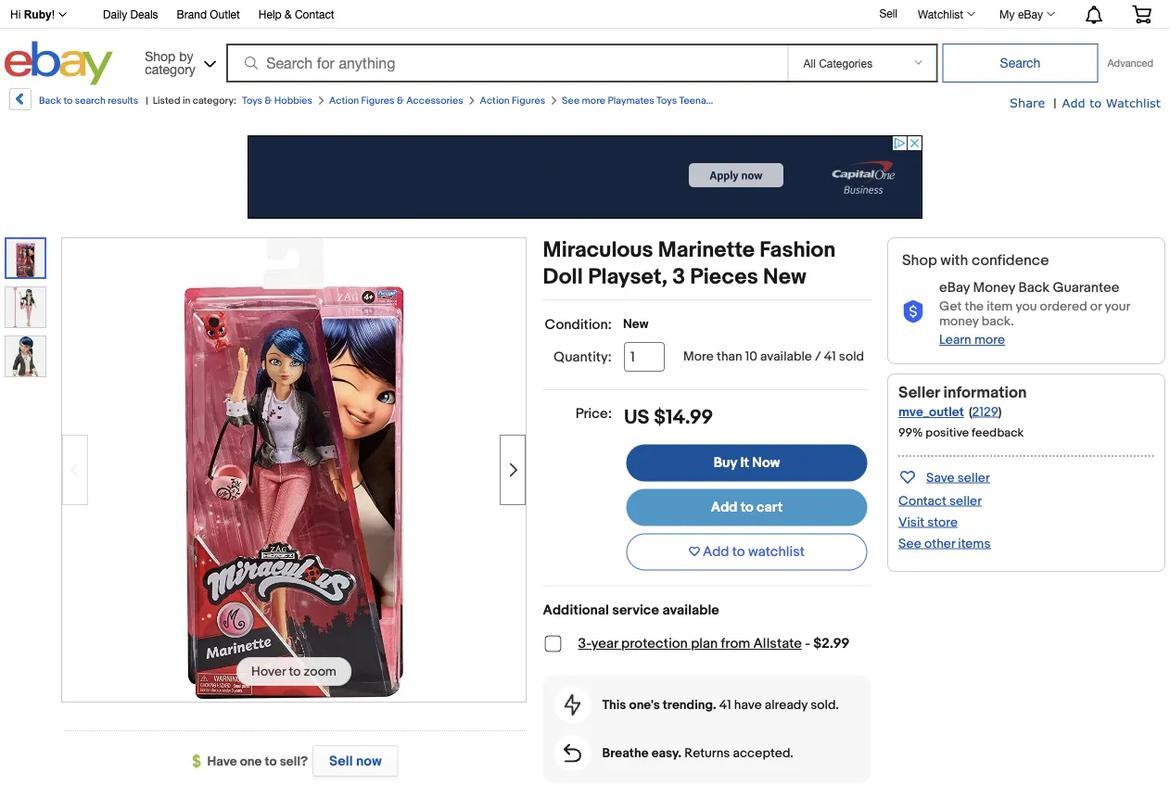 Task type: vqa. For each thing, say whether or not it's contained in the screenshot.
seller
yes



Task type: describe. For each thing, give the bounding box(es) containing it.
Search for anything text field
[[229, 45, 784, 81]]

teenage
[[679, 95, 718, 107]]

breathe
[[603, 746, 649, 762]]

back to search results link
[[7, 88, 138, 117]]

shop for shop with confidence
[[902, 251, 937, 269]]

to inside 'share | add to watchlist'
[[1090, 95, 1102, 109]]

99%
[[899, 426, 923, 441]]

us
[[624, 405, 650, 429]]

ebay inside account navigation
[[1018, 7, 1043, 20]]

help & contact link
[[259, 5, 334, 26]]

add to watchlist link
[[1063, 95, 1161, 111]]

items
[[958, 536, 991, 552]]

hi
[[10, 8, 21, 21]]

have one to sell?
[[207, 754, 308, 770]]

trending.
[[663, 698, 717, 713]]

watchlist inside account navigation
[[918, 7, 964, 20]]

hobbies
[[274, 95, 313, 107]]

results
[[108, 95, 138, 107]]

store
[[928, 515, 958, 530]]

$14.99
[[654, 405, 714, 429]]

one
[[240, 754, 262, 770]]

(
[[969, 404, 973, 420]]

category
[[145, 61, 196, 77]]

back inside ebay money back guarantee get the item you ordered or your money back. learn more
[[1019, 280, 1050, 296]]

$2.99
[[814, 636, 850, 653]]

action for action figures & accessories
[[329, 95, 359, 107]]

more inside ebay money back guarantee get the item you ordered or your money back. learn more
[[975, 332, 1005, 348]]

returns
[[685, 746, 730, 762]]

daily deals
[[103, 8, 158, 21]]

advertisement region
[[248, 135, 923, 219]]

contact seller visit store see other items
[[899, 493, 991, 552]]

additional
[[543, 603, 609, 619]]

positive
[[926, 426, 969, 441]]

with details__icon image for this one's trending.
[[564, 694, 581, 717]]

get
[[940, 299, 962, 315]]

or
[[1091, 299, 1102, 315]]

toys & hobbies link
[[242, 95, 313, 107]]

1 horizontal spatial 41
[[824, 349, 836, 365]]

mve_outlet link
[[899, 405, 964, 421]]

search
[[75, 95, 106, 107]]

than
[[717, 349, 743, 365]]

to for watchlist
[[733, 544, 745, 561]]

more than 10 available / 41 sold
[[683, 349, 864, 365]]

)
[[999, 404, 1002, 420]]

playmates
[[608, 95, 655, 107]]

allstate
[[754, 636, 802, 653]]

see other items link
[[899, 536, 991, 552]]

now
[[356, 753, 382, 770]]

by
[[179, 48, 193, 64]]

with details__icon image for ebay money back guarantee
[[902, 301, 925, 324]]

10
[[745, 349, 758, 365]]

3-year protection plan from allstate - $2.99
[[578, 636, 850, 653]]

watchlist link
[[908, 3, 984, 25]]

already
[[765, 698, 808, 713]]

see more playmates toys teenage mutant ninja turtles ap... link
[[562, 95, 832, 107]]

learn
[[940, 332, 972, 348]]

picture 2 of 3 image
[[6, 288, 45, 327]]

ruby
[[24, 8, 52, 21]]

daily deals link
[[103, 5, 158, 26]]

information
[[944, 383, 1027, 402]]

add to watchlist button
[[627, 534, 868, 571]]

your
[[1105, 299, 1130, 315]]

miraculous marinette fashion doll playset, 3 pieces  new main content
[[543, 237, 871, 799]]

other
[[925, 536, 956, 552]]

buy it now
[[714, 455, 780, 472]]

listed
[[153, 95, 180, 107]]

to right one
[[265, 754, 277, 770]]

sell now link
[[308, 746, 398, 777]]

money
[[973, 280, 1016, 296]]

your shopping cart image
[[1132, 5, 1153, 23]]

share button
[[1010, 95, 1046, 111]]

seller information mve_outlet ( 2129 ) 99% positive feedback
[[899, 383, 1027, 441]]

!
[[52, 8, 55, 21]]

2 toys from the left
[[657, 95, 677, 107]]

service
[[612, 603, 660, 619]]

learn more link
[[940, 332, 1005, 348]]

dollar sign image
[[192, 755, 207, 770]]

0 horizontal spatial 41
[[720, 698, 731, 713]]

seller for contact
[[950, 493, 982, 509]]

toys & hobbies
[[242, 95, 313, 107]]

help
[[259, 8, 282, 21]]

0 vertical spatial available
[[761, 349, 812, 365]]

sell now
[[329, 753, 382, 770]]

have
[[734, 698, 762, 713]]

the
[[965, 299, 984, 315]]

condition:
[[545, 317, 612, 333]]

this
[[603, 698, 626, 713]]

seller
[[899, 383, 940, 402]]

see more playmates toys teenage mutant ninja turtles ap...
[[562, 95, 832, 107]]

none submit inside shop by category banner
[[943, 44, 1099, 83]]

back to search results
[[39, 95, 138, 107]]

ebay inside ebay money back guarantee get the item you ordered or your money back. learn more
[[940, 280, 970, 296]]

money
[[940, 314, 979, 330]]

sell for sell now
[[329, 753, 353, 770]]

from
[[721, 636, 751, 653]]

my
[[1000, 7, 1015, 20]]

add inside 'share | add to watchlist'
[[1063, 95, 1086, 109]]

2129
[[973, 404, 999, 420]]



Task type: locate. For each thing, give the bounding box(es) containing it.
this one's trending. 41 have already sold.
[[603, 698, 839, 713]]

outlet
[[210, 8, 240, 21]]

seller inside 'contact seller visit store see other items'
[[950, 493, 982, 509]]

action for action figures
[[480, 95, 510, 107]]

with details__icon image
[[902, 301, 925, 324], [564, 694, 581, 717], [564, 744, 582, 763]]

add for add to watchlist
[[703, 544, 730, 561]]

save
[[927, 470, 955, 486]]

1 vertical spatial 41
[[720, 698, 731, 713]]

back up you
[[1019, 280, 1050, 296]]

1 figures from the left
[[361, 95, 395, 107]]

action figures & accessories link
[[329, 95, 463, 107]]

0 horizontal spatial sell
[[329, 753, 353, 770]]

contact inside 'contact seller visit store see other items'
[[899, 493, 947, 509]]

0 vertical spatial watchlist
[[918, 7, 964, 20]]

action figures & accessories
[[329, 95, 463, 107]]

0 vertical spatial seller
[[958, 470, 990, 486]]

0 horizontal spatial toys
[[242, 95, 263, 107]]

1 horizontal spatial |
[[1054, 96, 1057, 111]]

with details__icon image left get at the top
[[902, 301, 925, 324]]

1 vertical spatial see
[[899, 536, 922, 552]]

shop by category button
[[136, 41, 220, 81]]

1 horizontal spatial watchlist
[[1106, 95, 1161, 109]]

contact
[[295, 8, 334, 21], [899, 493, 947, 509]]

1 horizontal spatial &
[[285, 8, 292, 21]]

shop left with
[[902, 251, 937, 269]]

figures down search for anything text box
[[512, 95, 545, 107]]

add down the buy
[[711, 500, 738, 516]]

back left search in the left top of the page
[[39, 95, 61, 107]]

to for cart
[[741, 500, 754, 516]]

watchlist right sell link
[[918, 7, 964, 20]]

seller down save seller
[[950, 493, 982, 509]]

| left the "listed"
[[146, 95, 148, 107]]

to left watchlist
[[733, 544, 745, 561]]

shop inside shop by category
[[145, 48, 176, 64]]

picture 3 of 3 image
[[6, 337, 45, 377]]

one's
[[629, 698, 660, 713]]

with details__icon image for breathe easy.
[[564, 744, 582, 763]]

& right 'help'
[[285, 8, 292, 21]]

0 horizontal spatial see
[[562, 95, 580, 107]]

3-
[[578, 636, 592, 653]]

miraculous marinette fashion doll playset, 3 pieces  new
[[543, 237, 836, 290]]

action figures
[[480, 95, 545, 107]]

contact right 'help'
[[295, 8, 334, 21]]

seller inside button
[[958, 470, 990, 486]]

1 vertical spatial add
[[711, 500, 738, 516]]

41 left have
[[720, 698, 731, 713]]

miraculous marinette fashion doll playset, 3 pieces  new - picture 1 of 3 image
[[184, 236, 405, 700]]

available up plan
[[663, 603, 719, 619]]

it
[[741, 455, 749, 472]]

turtles
[[779, 95, 810, 107]]

1 horizontal spatial ebay
[[1018, 7, 1043, 20]]

0 horizontal spatial action
[[329, 95, 359, 107]]

0 vertical spatial add
[[1063, 95, 1086, 109]]

action figures link
[[480, 95, 545, 107]]

sell inside account navigation
[[880, 7, 898, 20]]

shop for shop by category
[[145, 48, 176, 64]]

0 horizontal spatial more
[[582, 95, 606, 107]]

|
[[146, 95, 148, 107], [1054, 96, 1057, 111]]

& inside account navigation
[[285, 8, 292, 21]]

cart
[[757, 500, 783, 516]]

0 horizontal spatial &
[[265, 95, 272, 107]]

more left the playmates
[[582, 95, 606, 107]]

picture 1 of 3 image
[[6, 239, 45, 277]]

0 horizontal spatial watchlist
[[918, 7, 964, 20]]

1 horizontal spatial action
[[480, 95, 510, 107]]

confidence
[[972, 251, 1050, 269]]

sell left watchlist link
[[880, 7, 898, 20]]

add to cart link
[[627, 489, 868, 526]]

quantity:
[[554, 349, 612, 365]]

see inside 'contact seller visit store see other items'
[[899, 536, 922, 552]]

0 horizontal spatial ebay
[[940, 280, 970, 296]]

more down back.
[[975, 332, 1005, 348]]

0 horizontal spatial shop
[[145, 48, 176, 64]]

toys right the category:
[[242, 95, 263, 107]]

save seller
[[927, 470, 990, 486]]

1 horizontal spatial toys
[[657, 95, 677, 107]]

more
[[582, 95, 606, 107], [975, 332, 1005, 348]]

1 horizontal spatial back
[[1019, 280, 1050, 296]]

item
[[987, 299, 1013, 315]]

shop
[[145, 48, 176, 64], [902, 251, 937, 269]]

1 vertical spatial available
[[663, 603, 719, 619]]

1 horizontal spatial new
[[763, 264, 807, 290]]

new up quantity: text field
[[623, 316, 649, 332]]

2129 link
[[973, 404, 999, 420]]

breathe easy. returns accepted.
[[603, 746, 794, 762]]

1 vertical spatial new
[[623, 316, 649, 332]]

0 vertical spatial sell
[[880, 7, 898, 20]]

1 horizontal spatial available
[[761, 349, 812, 365]]

save seller button
[[899, 466, 990, 488]]

have
[[207, 754, 237, 770]]

to down the advanced 'link'
[[1090, 95, 1102, 109]]

guarantee
[[1053, 280, 1120, 296]]

pieces
[[690, 264, 758, 290]]

sell?
[[280, 754, 308, 770]]

back
[[39, 95, 61, 107], [1019, 280, 1050, 296]]

1 action from the left
[[329, 95, 359, 107]]

shop left 'by'
[[145, 48, 176, 64]]

& for toys
[[265, 95, 272, 107]]

ordered
[[1040, 299, 1088, 315]]

0 horizontal spatial |
[[146, 95, 148, 107]]

fashion
[[760, 237, 836, 264]]

sell for sell
[[880, 7, 898, 20]]

to for search
[[63, 95, 73, 107]]

in
[[183, 95, 190, 107]]

new right pieces
[[763, 264, 807, 290]]

toys left teenage
[[657, 95, 677, 107]]

2 action from the left
[[480, 95, 510, 107]]

shop with confidence
[[902, 251, 1050, 269]]

sell
[[880, 7, 898, 20], [329, 753, 353, 770]]

advanced link
[[1099, 45, 1163, 82]]

0 vertical spatial new
[[763, 264, 807, 290]]

0 horizontal spatial contact
[[295, 8, 334, 21]]

miraculous
[[543, 237, 654, 264]]

share | add to watchlist
[[1010, 95, 1161, 111]]

daily
[[103, 8, 127, 21]]

2 vertical spatial add
[[703, 544, 730, 561]]

you
[[1016, 299, 1037, 315]]

contact up the "visit store" link
[[899, 493, 947, 509]]

1 vertical spatial watchlist
[[1106, 95, 1161, 109]]

add to watchlist
[[703, 544, 805, 561]]

see down shop by category banner
[[562, 95, 580, 107]]

None submit
[[943, 44, 1099, 83]]

watchlist down the advanced 'link'
[[1106, 95, 1161, 109]]

1 vertical spatial sell
[[329, 753, 353, 770]]

Quantity: text field
[[624, 342, 665, 372]]

shop by category banner
[[0, 0, 1166, 90]]

0 vertical spatial with details__icon image
[[902, 301, 925, 324]]

to left search in the left top of the page
[[63, 95, 73, 107]]

category:
[[193, 95, 237, 107]]

0 horizontal spatial new
[[623, 316, 649, 332]]

& left hobbies
[[265, 95, 272, 107]]

1 horizontal spatial more
[[975, 332, 1005, 348]]

contact seller link
[[899, 493, 982, 509]]

1 toys from the left
[[242, 95, 263, 107]]

add right the share
[[1063, 95, 1086, 109]]

figures left accessories
[[361, 95, 395, 107]]

ebay right my
[[1018, 7, 1043, 20]]

year
[[592, 636, 618, 653]]

add inside button
[[703, 544, 730, 561]]

0 horizontal spatial available
[[663, 603, 719, 619]]

1 vertical spatial back
[[1019, 280, 1050, 296]]

see
[[562, 95, 580, 107], [899, 536, 922, 552]]

1 vertical spatial shop
[[902, 251, 937, 269]]

& left accessories
[[397, 95, 404, 107]]

watchlist inside 'share | add to watchlist'
[[1106, 95, 1161, 109]]

| right share button
[[1054, 96, 1057, 111]]

ap...
[[812, 95, 832, 107]]

2 vertical spatial with details__icon image
[[564, 744, 582, 763]]

0 vertical spatial 41
[[824, 349, 836, 365]]

1 horizontal spatial see
[[899, 536, 922, 552]]

41 right /
[[824, 349, 836, 365]]

buy
[[714, 455, 737, 472]]

sell left now
[[329, 753, 353, 770]]

available left /
[[761, 349, 812, 365]]

with details__icon image left breathe
[[564, 744, 582, 763]]

seller
[[958, 470, 990, 486], [950, 493, 982, 509]]

accepted.
[[733, 746, 794, 762]]

new inside miraculous marinette fashion doll playset, 3 pieces  new
[[763, 264, 807, 290]]

1 horizontal spatial sell
[[880, 7, 898, 20]]

figures for action figures & accessories
[[361, 95, 395, 107]]

0 vertical spatial see
[[562, 95, 580, 107]]

1 vertical spatial seller
[[950, 493, 982, 509]]

deals
[[130, 8, 158, 21]]

2 figures from the left
[[512, 95, 545, 107]]

| inside 'share | add to watchlist'
[[1054, 96, 1057, 111]]

share
[[1010, 95, 1046, 109]]

toys
[[242, 95, 263, 107], [657, 95, 677, 107]]

1 vertical spatial contact
[[899, 493, 947, 509]]

more
[[683, 349, 714, 365]]

add to cart
[[711, 500, 783, 516]]

shop by category
[[145, 48, 196, 77]]

2 horizontal spatial &
[[397, 95, 404, 107]]

1 horizontal spatial shop
[[902, 251, 937, 269]]

& for help
[[285, 8, 292, 21]]

now
[[752, 455, 780, 472]]

brand outlet link
[[177, 5, 240, 26]]

1 horizontal spatial figures
[[512, 95, 545, 107]]

1 vertical spatial more
[[975, 332, 1005, 348]]

1 vertical spatial ebay
[[940, 280, 970, 296]]

ebay up get at the top
[[940, 280, 970, 296]]

0 horizontal spatial figures
[[361, 95, 395, 107]]

brand
[[177, 8, 207, 21]]

us $14.99
[[624, 405, 714, 429]]

seller for save
[[958, 470, 990, 486]]

seller right 'save'
[[958, 470, 990, 486]]

add down the add to cart link
[[703, 544, 730, 561]]

0 vertical spatial contact
[[295, 8, 334, 21]]

0 vertical spatial more
[[582, 95, 606, 107]]

to inside button
[[733, 544, 745, 561]]

plan
[[691, 636, 718, 653]]

add for add to cart
[[711, 500, 738, 516]]

with details__icon image left the this
[[564, 694, 581, 717]]

/
[[815, 349, 822, 365]]

0 vertical spatial shop
[[145, 48, 176, 64]]

see down visit on the right of page
[[899, 536, 922, 552]]

0 horizontal spatial back
[[39, 95, 61, 107]]

advanced
[[1108, 57, 1154, 69]]

sell link
[[871, 7, 906, 20]]

price:
[[576, 405, 612, 422]]

1 horizontal spatial contact
[[899, 493, 947, 509]]

back.
[[982, 314, 1015, 330]]

0 vertical spatial back
[[39, 95, 61, 107]]

account navigation
[[0, 0, 1166, 29]]

0 vertical spatial ebay
[[1018, 7, 1043, 20]]

action right hobbies
[[329, 95, 359, 107]]

ebay money back guarantee get the item you ordered or your money back. learn more
[[940, 280, 1130, 348]]

to left cart on the right bottom of the page
[[741, 500, 754, 516]]

3
[[673, 264, 686, 290]]

ninja
[[754, 95, 777, 107]]

figures for action figures
[[512, 95, 545, 107]]

action down search for anything text box
[[480, 95, 510, 107]]

my ebay link
[[990, 3, 1064, 25]]

contact inside account navigation
[[295, 8, 334, 21]]

help & contact
[[259, 8, 334, 21]]

1 vertical spatial with details__icon image
[[564, 694, 581, 717]]



